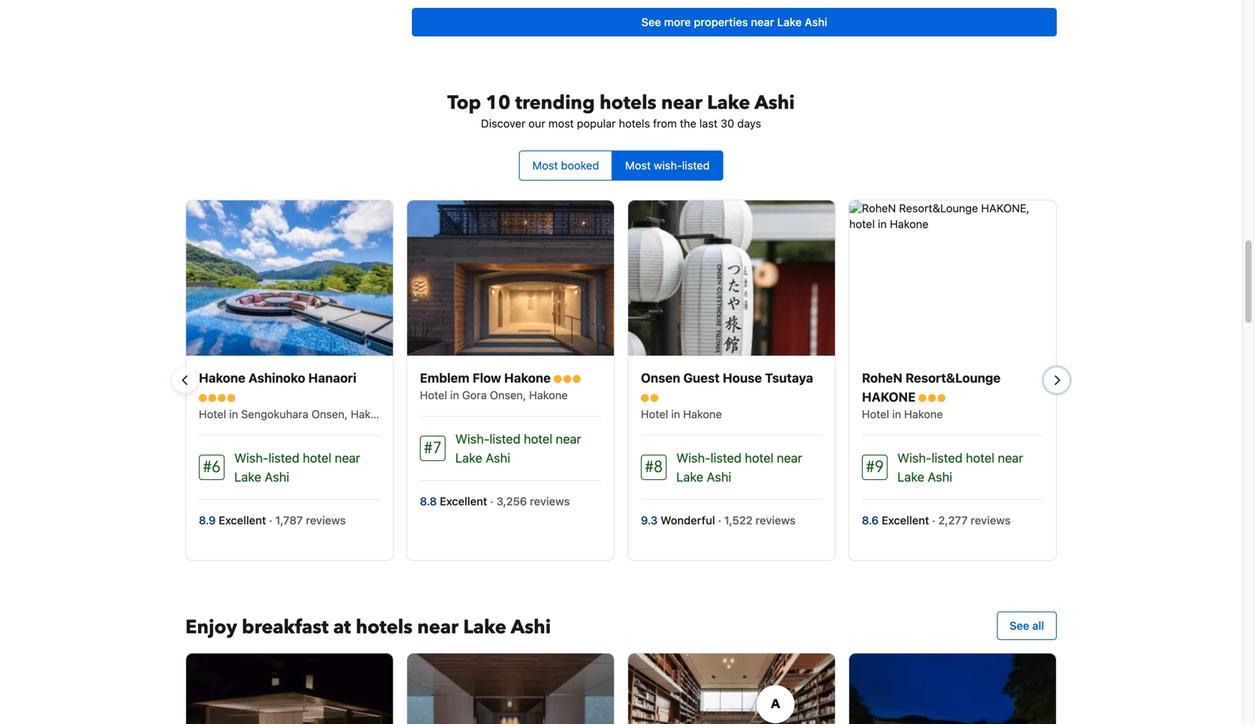 Task type: vqa. For each thing, say whether or not it's contained in the screenshot.


Task type: locate. For each thing, give the bounding box(es) containing it.
hotel down the hakone
[[862, 408, 889, 421]]

enjoy breakfast at hotels near lake ashi
[[185, 614, 551, 641]]

listed for #9
[[932, 450, 963, 465]]

0 vertical spatial see
[[642, 15, 661, 28]]

listed down the
[[682, 159, 710, 172]]

most
[[549, 117, 574, 130]]

emblem
[[420, 370, 470, 385]]

scored 8.9 element
[[199, 514, 219, 527]]

rohen
[[862, 370, 903, 385]]

onsen,
[[490, 389, 526, 402], [312, 408, 348, 421]]

excellent right 8.8
[[440, 495, 487, 508]]

hakone down hanaori
[[351, 408, 390, 421]]

excellent
[[440, 495, 487, 508], [219, 514, 266, 527], [882, 514, 929, 527]]

discover
[[481, 117, 526, 130]]

in for #8
[[671, 408, 680, 421]]

in left gora
[[450, 389, 459, 402]]

hakone right previous icon
[[199, 370, 245, 385]]

hotel in hakone for #8
[[641, 408, 722, 421]]

1 horizontal spatial most
[[625, 159, 651, 172]]

hotel
[[420, 389, 447, 402], [199, 408, 226, 421], [641, 408, 668, 421], [862, 408, 889, 421]]

see
[[642, 15, 661, 28], [1010, 619, 1030, 632]]

reviews
[[530, 495, 570, 508], [306, 514, 346, 527], [756, 514, 796, 527], [971, 514, 1011, 527]]

reviews right '2,277'
[[971, 514, 1011, 527]]

popular
[[577, 117, 616, 130]]

hotel in hakone down guest
[[641, 408, 722, 421]]

region containing #7
[[173, 200, 1070, 561]]

last
[[700, 117, 718, 130]]

1 horizontal spatial see
[[1010, 619, 1030, 632]]

excellent for #6
[[219, 514, 266, 527]]

see more properties near lake ashi
[[642, 15, 828, 28]]

see left all
[[1010, 619, 1030, 632]]

2,277
[[939, 514, 968, 527]]

resort&lounge
[[906, 370, 1001, 385]]

2 most from the left
[[625, 159, 651, 172]]

from 1,787 reviews element
[[269, 514, 349, 527]]

rated excellent element right 8.6
[[882, 514, 932, 527]]

hakone ashinoko hanaori
[[199, 370, 356, 385]]

rated excellent element right 8.8
[[440, 495, 490, 508]]

listed down hotel in gora onsen, hakone
[[490, 431, 521, 446]]

wish-listed hotel near lake ashi up 3,256
[[455, 431, 581, 465]]

reviews right 1,522 on the bottom
[[756, 514, 796, 527]]

hotel up the #6
[[199, 408, 226, 421]]

wish-listed hotel near lake ashi for #9
[[898, 450, 1024, 484]]

0 horizontal spatial onsen,
[[312, 408, 348, 421]]

hotel in hakone for #9
[[862, 408, 943, 421]]

hotels up popular
[[600, 90, 657, 116]]

1 vertical spatial see
[[1010, 619, 1030, 632]]

listed for #7
[[490, 431, 521, 446]]

most for most booked
[[533, 159, 558, 172]]

wish- for #7
[[455, 431, 490, 446]]

2 horizontal spatial rated excellent element
[[882, 514, 932, 527]]

days
[[737, 117, 761, 130]]

onsen, down hanaori
[[312, 408, 348, 421]]

listed down sengokuhara
[[269, 450, 300, 465]]

reviews right 1,787
[[306, 514, 346, 527]]

hakone
[[862, 389, 916, 404]]

ashi
[[805, 15, 828, 28], [755, 90, 795, 116], [486, 450, 510, 465], [265, 469, 289, 484], [707, 469, 732, 484], [928, 469, 953, 484], [511, 614, 551, 641]]

most
[[533, 159, 558, 172], [625, 159, 651, 172]]

1 horizontal spatial excellent
[[440, 495, 487, 508]]

top
[[448, 90, 481, 116]]

wish-listed hotel near lake ashi for #8
[[677, 450, 803, 484]]

in down onsen
[[671, 408, 680, 421]]

listed up '2,277'
[[932, 450, 963, 465]]

8.9 excellent 1,787 reviews
[[199, 514, 349, 527]]

0 vertical spatial hotels
[[600, 90, 657, 116]]

hotels
[[600, 90, 657, 116], [619, 117, 650, 130], [356, 614, 413, 641]]

30
[[721, 117, 735, 130]]

0 vertical spatial onsen,
[[490, 389, 526, 402]]

next image
[[1048, 371, 1067, 390]]

previous image
[[176, 371, 195, 390]]

rated excellent element
[[440, 495, 490, 508], [219, 514, 269, 527], [882, 514, 932, 527]]

2 horizontal spatial excellent
[[882, 514, 929, 527]]

2 hotel in hakone from the left
[[862, 408, 943, 421]]

hakone down guest
[[683, 408, 722, 421]]

excellent right 8.9
[[219, 514, 266, 527]]

flow
[[473, 370, 501, 385]]

#7
[[424, 437, 442, 459]]

listed for #6
[[269, 450, 300, 465]]

enjoy
[[185, 614, 237, 641]]

wish- right #7
[[455, 431, 490, 446]]

onsen, down flow
[[490, 389, 526, 402]]

breakfast
[[242, 614, 329, 641]]

onsen guest house tsutaya
[[641, 370, 813, 385]]

#9
[[866, 456, 884, 478]]

hotel up the from 2,277 reviews element
[[966, 450, 995, 465]]

near
[[751, 15, 774, 28], [661, 90, 703, 116], [556, 431, 581, 446], [335, 450, 360, 465], [777, 450, 803, 465], [998, 450, 1024, 465], [417, 614, 459, 641]]

hotel in hakone
[[641, 408, 722, 421], [862, 408, 943, 421]]

guest
[[684, 370, 720, 385]]

from
[[653, 117, 677, 130]]

in down the hakone
[[892, 408, 901, 421]]

hotel down emblem
[[420, 389, 447, 402]]

wish-listed hotel near lake ashi
[[455, 431, 581, 465], [234, 450, 360, 484], [677, 450, 803, 484], [898, 450, 1024, 484]]

rated excellent element for #6
[[219, 514, 269, 527]]

0 horizontal spatial hotel in hakone
[[641, 408, 722, 421]]

in for #9
[[892, 408, 901, 421]]

1 vertical spatial onsen,
[[312, 408, 348, 421]]

1 horizontal spatial onsen,
[[490, 389, 526, 402]]

hotel down hotel in sengokuhara onsen, hakone
[[303, 450, 332, 465]]

hotel for #8
[[745, 450, 774, 465]]

listed up 9.3 wonderful 1,522 reviews
[[711, 450, 742, 465]]

hotel down onsen
[[641, 408, 668, 421]]

all
[[1033, 619, 1044, 632]]

3,256
[[496, 495, 527, 508]]

wish-
[[455, 431, 490, 446], [234, 450, 269, 465], [677, 450, 711, 465], [898, 450, 932, 465]]

hotels right the at
[[356, 614, 413, 641]]

see left more
[[642, 15, 661, 28]]

0 horizontal spatial rated excellent element
[[219, 514, 269, 527]]

wish-listed hotel near lake ashi down hotel in sengokuhara onsen, hakone
[[234, 450, 360, 484]]

8.8 excellent 3,256 reviews
[[420, 495, 573, 508]]

region
[[173, 200, 1070, 561]]

0 horizontal spatial excellent
[[219, 514, 266, 527]]

hotel for #6
[[303, 450, 332, 465]]

0 horizontal spatial most
[[533, 159, 558, 172]]

rated excellent element right 8.9
[[219, 514, 269, 527]]

wish-listed hotel near lake ashi up '2,277'
[[898, 450, 1024, 484]]

hotel
[[524, 431, 553, 446], [303, 450, 332, 465], [745, 450, 774, 465], [966, 450, 995, 465]]

hotel for #8
[[641, 408, 668, 421]]

onsen
[[641, 370, 681, 385]]

in
[[450, 389, 459, 402], [229, 408, 238, 421], [671, 408, 680, 421], [892, 408, 901, 421]]

top 10 trending hotels near lake ashi discover our most popular hotels from the last 30 days
[[448, 90, 795, 130]]

house
[[723, 370, 762, 385]]

hotel for #6
[[199, 408, 226, 421]]

0 horizontal spatial see
[[642, 15, 661, 28]]

ashi inside top 10 trending hotels near lake ashi discover our most popular hotels from the last 30 days
[[755, 90, 795, 116]]

listed
[[682, 159, 710, 172], [490, 431, 521, 446], [269, 450, 300, 465], [711, 450, 742, 465], [932, 450, 963, 465]]

hotel for #9
[[966, 450, 995, 465]]

rated excellent element for #9
[[882, 514, 932, 527]]

1 hotel in hakone from the left
[[641, 408, 722, 421]]

#6
[[203, 456, 221, 478]]

hotel up from 1,522 reviews element
[[745, 450, 774, 465]]

most wish-listed
[[625, 159, 710, 172]]

1 most from the left
[[533, 159, 558, 172]]

hotel in sengokuhara onsen, hakone
[[199, 408, 390, 421]]

most left wish-
[[625, 159, 651, 172]]

1 horizontal spatial hotel in hakone
[[862, 408, 943, 421]]

hotel in gora onsen, hakone
[[420, 389, 568, 402]]

in left sengokuhara
[[229, 408, 238, 421]]

wish-listed hotel near lake ashi up 1,522 on the bottom
[[677, 450, 803, 484]]

hakone
[[199, 370, 245, 385], [504, 370, 551, 385], [529, 389, 568, 402], [351, 408, 390, 421], [683, 408, 722, 421], [904, 408, 943, 421]]

2 vertical spatial hotels
[[356, 614, 413, 641]]

wish- right "#9"
[[898, 450, 932, 465]]

most left booked
[[533, 159, 558, 172]]

our
[[529, 117, 546, 130]]

reviews right 3,256
[[530, 495, 570, 508]]

1,522
[[724, 514, 753, 527]]

rohen resort&lounge hakone, hotel in hakone image
[[849, 200, 1056, 356]]

in for #6
[[229, 408, 238, 421]]

hotels left from
[[619, 117, 650, 130]]

hotel in hakone down the hakone
[[862, 408, 943, 421]]

lake
[[777, 15, 802, 28], [707, 90, 750, 116], [455, 450, 482, 465], [234, 469, 261, 484], [677, 469, 704, 484], [898, 469, 925, 484], [463, 614, 506, 641]]

wish- right "#8"
[[677, 450, 711, 465]]

wish- right the #6
[[234, 450, 269, 465]]

1 horizontal spatial rated excellent element
[[440, 495, 490, 508]]

excellent right 8.6
[[882, 514, 929, 527]]

hotel down hotel in gora onsen, hakone
[[524, 431, 553, 446]]



Task type: describe. For each thing, give the bounding box(es) containing it.
hakone down "emblem flow hakone"
[[529, 389, 568, 402]]

hanaori
[[308, 370, 356, 385]]

scored 8.6 element
[[862, 514, 882, 527]]

reviews for #9
[[971, 514, 1011, 527]]

sengokuhara
[[241, 408, 309, 421]]

#8
[[645, 456, 663, 478]]

8.6 excellent 2,277 reviews
[[862, 514, 1014, 527]]

scored 8.8 element
[[420, 495, 440, 508]]

from 2,277 reviews element
[[932, 514, 1014, 527]]

excellent for #9
[[882, 514, 929, 527]]

most booked
[[533, 159, 599, 172]]

see more properties near lake ashi link
[[412, 8, 1057, 36]]

lake inside top 10 trending hotels near lake ashi discover our most popular hotels from the last 30 days
[[707, 90, 750, 116]]

wonderful
[[661, 514, 715, 527]]

onsen, for #7
[[490, 389, 526, 402]]

hotel for #7
[[524, 431, 553, 446]]

tsutaya
[[765, 370, 813, 385]]

listed for #8
[[711, 450, 742, 465]]

from 3,256 reviews element
[[490, 495, 573, 508]]

the
[[680, 117, 697, 130]]

hotel for #9
[[862, 408, 889, 421]]

hotels for enjoy breakfast at hotels near lake ashi
[[356, 614, 413, 641]]

reviews for #6
[[306, 514, 346, 527]]

ashinoko
[[248, 370, 305, 385]]

trending
[[515, 90, 595, 116]]

gora
[[462, 389, 487, 402]]

more
[[664, 15, 691, 28]]

onsen guest house tsutaya, hotel in hakone image
[[628, 200, 835, 356]]

reviews for #8
[[756, 514, 796, 527]]

in for #7
[[450, 389, 459, 402]]

see all
[[1010, 619, 1044, 632]]

most for most wish-listed
[[625, 159, 651, 172]]

wish- for #9
[[898, 450, 932, 465]]

onsen, for #6
[[312, 408, 348, 421]]

wish- for #8
[[677, 450, 711, 465]]

emblem flow hakone
[[420, 370, 554, 385]]

10
[[486, 90, 511, 116]]

rohen resort&lounge hakone
[[862, 370, 1001, 404]]

near inside top 10 trending hotels near lake ashi discover our most popular hotels from the last 30 days
[[661, 90, 703, 116]]

8.9
[[199, 514, 216, 527]]

booked
[[561, 159, 599, 172]]

hotel for #7
[[420, 389, 447, 402]]

wish-listed hotel near lake ashi for #6
[[234, 450, 360, 484]]

rated wonderful element
[[661, 514, 718, 527]]

properties
[[694, 15, 748, 28]]

hakone ashinoko hanaori, hotel in hakone image
[[186, 200, 393, 356]]

from 1,522 reviews element
[[718, 514, 799, 527]]

excellent for #7
[[440, 495, 487, 508]]

wish- for #6
[[234, 450, 269, 465]]

hakone up hotel in gora onsen, hakone
[[504, 370, 551, 385]]

hakone down rohen resort&lounge hakone
[[904, 408, 943, 421]]

9.3
[[641, 514, 658, 527]]

reviews for #7
[[530, 495, 570, 508]]

rated excellent element for #7
[[440, 495, 490, 508]]

1 vertical spatial hotels
[[619, 117, 650, 130]]

wish-listed hotel near lake ashi for #7
[[455, 431, 581, 465]]

9.3 wonderful 1,522 reviews
[[641, 514, 799, 527]]

scored 9.3 element
[[641, 514, 661, 527]]

wish-
[[654, 159, 682, 172]]

8.6
[[862, 514, 879, 527]]

see for see more properties near lake ashi
[[642, 15, 661, 28]]

see for see all
[[1010, 619, 1030, 632]]

1,787
[[275, 514, 303, 527]]

at
[[333, 614, 351, 641]]

8.8
[[420, 495, 437, 508]]

emblem flow hakone, hotel in hakone image
[[407, 200, 614, 356]]

hotels for top 10 trending hotels near lake ashi discover our most popular hotels from the last 30 days
[[600, 90, 657, 116]]



